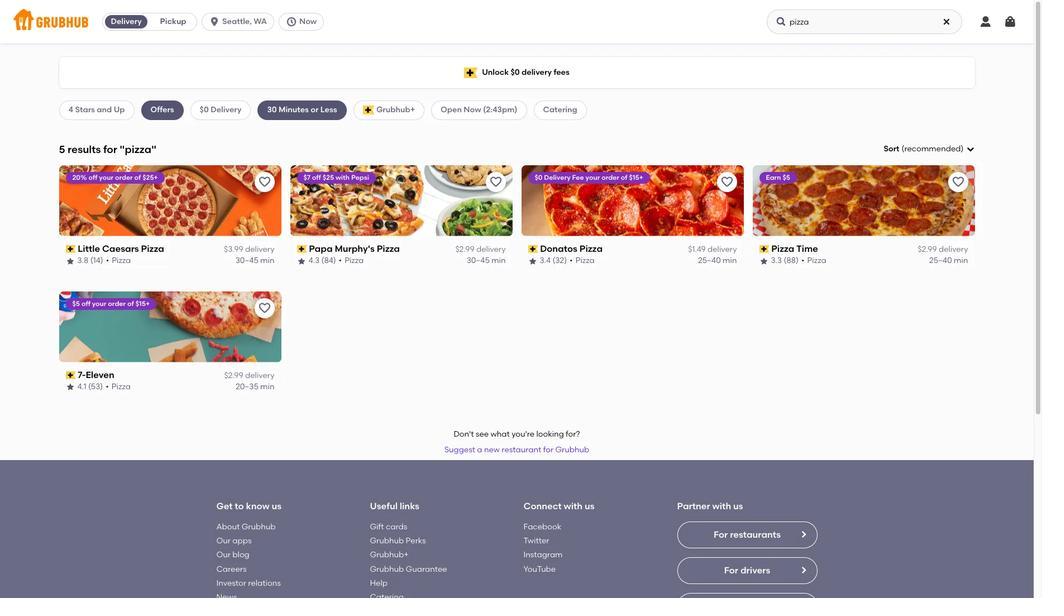 Task type: describe. For each thing, give the bounding box(es) containing it.
1 horizontal spatial $5
[[783, 174, 790, 181]]

pizza right donatos
[[580, 243, 603, 254]]

grubhub plus flag logo image for grubhub+
[[363, 106, 374, 115]]

• pizza for eleven
[[106, 382, 131, 392]]

save this restaurant button for papa murphy's pizza
[[486, 172, 506, 192]]

wa
[[254, 17, 267, 26]]

eleven
[[86, 370, 114, 380]]

for inside button
[[543, 445, 554, 455]]

right image
[[799, 530, 808, 539]]

facebook twitter instagram youtube
[[524, 522, 563, 574]]

• for time
[[801, 256, 805, 266]]

$3.99 delivery
[[224, 245, 275, 254]]

"pizza"
[[120, 143, 156, 156]]

• pizza for caesars
[[106, 256, 131, 266]]

4.1
[[77, 382, 86, 392]]

• for eleven
[[106, 382, 109, 392]]

svg image inside field
[[966, 145, 975, 154]]

main navigation navigation
[[0, 0, 1034, 44]]

a
[[477, 445, 482, 455]]

pizza up the 3.3 (88)
[[771, 243, 795, 254]]

murphy's
[[335, 243, 375, 254]]

delivery for 7-eleven
[[245, 371, 275, 380]]

subscription pass image for 7-eleven
[[66, 371, 76, 379]]

pizza down papa murphy's pizza
[[345, 256, 364, 266]]

drivers
[[741, 565, 770, 576]]

$5 off your order of $15+
[[72, 300, 150, 308]]

min for donatos pizza
[[723, 256, 737, 266]]

0 vertical spatial for
[[103, 143, 117, 156]]

pizza right the "caesars"
[[141, 243, 164, 254]]

svg image inside now button
[[286, 16, 297, 27]]

investor relations link
[[216, 579, 281, 588]]

your for eleven
[[92, 300, 106, 308]]

subscription pass image for papa murphy's pizza
[[297, 245, 307, 253]]

subscription pass image for pizza time
[[759, 245, 769, 253]]

fee
[[572, 174, 584, 181]]

partner
[[677, 501, 710, 512]]

fees
[[554, 67, 570, 77]]

off for 7-
[[81, 300, 90, 308]]

(32)
[[553, 256, 567, 266]]

pickup
[[160, 17, 186, 26]]

delivery for papa murphy's pizza
[[476, 245, 506, 254]]

30–45 min for little caesars pizza
[[236, 256, 275, 266]]

1 vertical spatial $15+
[[136, 300, 150, 308]]

• for caesars
[[106, 256, 109, 266]]

unlock $0 delivery fees
[[482, 67, 570, 77]]

1 us from the left
[[272, 501, 282, 512]]

for?
[[566, 430, 580, 439]]

us for partner with us
[[733, 501, 743, 512]]

caesars
[[102, 243, 139, 254]]

pepsi
[[351, 174, 369, 181]]

new
[[484, 445, 500, 455]]

earn
[[766, 174, 781, 181]]

off for papa
[[312, 174, 321, 181]]

suggest a new restaurant for grubhub button
[[439, 440, 594, 460]]

$0 delivery fee your order of $15+
[[535, 174, 643, 181]]

delivery for little caesars pizza
[[245, 245, 275, 254]]

seattle,
[[222, 17, 252, 26]]

3.8
[[77, 256, 88, 266]]

sort ( recommended )
[[884, 144, 964, 154]]

for for for restaurants
[[714, 529, 728, 540]]

time
[[796, 243, 818, 254]]

30–45 for papa murphy's pizza
[[467, 256, 490, 266]]

25–40 for donatos pizza
[[698, 256, 721, 266]]

grubhub guarantee link
[[370, 565, 447, 574]]

1 our from the top
[[216, 536, 231, 546]]

help
[[370, 579, 388, 588]]

)
[[961, 144, 964, 154]]

useful links
[[370, 501, 419, 512]]

$2.99 delivery for papa murphy's pizza
[[455, 245, 506, 254]]

get
[[216, 501, 233, 512]]

our apps link
[[216, 536, 252, 546]]

donatos
[[540, 243, 578, 254]]

• for pizza
[[570, 256, 573, 266]]

up
[[114, 105, 125, 115]]

pizza down time on the top right
[[807, 256, 826, 266]]

grubhub down gift cards link
[[370, 536, 404, 546]]

• pizza for pizza
[[570, 256, 595, 266]]

order for caesars
[[115, 174, 133, 181]]

30
[[267, 105, 277, 115]]

$25
[[323, 174, 334, 181]]

20–35
[[236, 382, 258, 392]]

with for connect with us
[[564, 501, 583, 512]]

save this restaurant button for pizza time
[[948, 172, 968, 192]]

restaurant
[[502, 445, 541, 455]]

you're
[[512, 430, 535, 439]]

(14)
[[90, 256, 103, 266]]

5
[[59, 143, 65, 156]]

$2.99 for papa murphy's pizza
[[455, 245, 475, 254]]

order for eleven
[[108, 300, 126, 308]]

4 stars and up
[[68, 105, 125, 115]]

grubhub down 'grubhub+' "link"
[[370, 565, 404, 574]]

30 minutes or less
[[267, 105, 337, 115]]

for drivers
[[724, 565, 770, 576]]

grubhub perks link
[[370, 536, 426, 546]]

gift
[[370, 522, 384, 532]]

save this restaurant image for donatos pizza
[[720, 175, 734, 189]]

(53)
[[88, 382, 103, 392]]

cards
[[386, 522, 407, 532]]

(88)
[[784, 256, 799, 266]]

facebook
[[524, 522, 561, 532]]

with for partner with us
[[713, 501, 731, 512]]

right image
[[799, 566, 808, 575]]

careers link
[[216, 565, 247, 574]]

relations
[[248, 579, 281, 588]]

star icon image for 7-eleven
[[66, 383, 75, 392]]

$25+
[[143, 174, 158, 181]]

about grubhub link
[[216, 522, 276, 532]]

sort
[[884, 144, 900, 154]]

open
[[441, 105, 462, 115]]

careers
[[216, 565, 247, 574]]

blog
[[233, 550, 250, 560]]

$7
[[304, 174, 311, 181]]

less
[[321, 105, 337, 115]]

grubhub plus flag logo image for unlock $0 delivery fees
[[464, 67, 478, 78]]

3.3 (88)
[[771, 256, 799, 266]]

papa murphy's pizza
[[309, 243, 400, 254]]

offers
[[151, 105, 174, 115]]

20–35 min
[[236, 382, 275, 392]]

investor
[[216, 579, 246, 588]]

know
[[246, 501, 270, 512]]

save this restaurant button for 7-eleven
[[254, 298, 275, 318]]

$3.99
[[224, 245, 243, 254]]

don't
[[454, 430, 474, 439]]

• pizza for time
[[801, 256, 826, 266]]

delivery for pizza time
[[939, 245, 968, 254]]

little caesars pizza
[[78, 243, 164, 254]]

now inside 5 results for "pizza" main content
[[464, 105, 481, 115]]

and
[[97, 105, 112, 115]]

$2.99 for pizza time
[[918, 245, 937, 254]]

delivery for $0 delivery
[[211, 105, 242, 115]]

$7 off $25 with pepsi
[[304, 174, 369, 181]]

pizza down donatos pizza on the right of page
[[576, 256, 595, 266]]

looking
[[537, 430, 564, 439]]

save this restaurant image for pizza time
[[952, 175, 965, 189]]

open now (2:43pm)
[[441, 105, 518, 115]]



Task type: vqa. For each thing, say whether or not it's contained in the screenshot.


Task type: locate. For each thing, give the bounding box(es) containing it.
0 horizontal spatial us
[[272, 501, 282, 512]]

None field
[[884, 144, 975, 155]]

of left $25+
[[134, 174, 141, 181]]

delivery button
[[103, 13, 150, 31]]

catering
[[543, 105, 577, 115]]

1 save this restaurant image from the top
[[258, 175, 271, 189]]

1 30–45 from the left
[[236, 256, 258, 266]]

delivery
[[111, 17, 142, 26], [211, 105, 242, 115], [544, 174, 571, 181]]

0 vertical spatial $15+
[[629, 174, 643, 181]]

30–45 min for papa murphy's pizza
[[467, 256, 506, 266]]

grubhub+ down grubhub perks link
[[370, 550, 409, 560]]

4.1 (53)
[[77, 382, 103, 392]]

none field containing sort
[[884, 144, 975, 155]]

min
[[260, 256, 275, 266], [492, 256, 506, 266], [723, 256, 737, 266], [954, 256, 968, 266], [260, 382, 275, 392]]

1 vertical spatial for
[[543, 445, 554, 455]]

2 vertical spatial $0
[[535, 174, 543, 181]]

2 25–40 min from the left
[[929, 256, 968, 266]]

min for papa murphy's pizza
[[492, 256, 506, 266]]

grubhub down for?
[[555, 445, 589, 455]]

papa
[[309, 243, 333, 254]]

our blog link
[[216, 550, 250, 560]]

1 horizontal spatial 25–40
[[929, 256, 952, 266]]

0 horizontal spatial svg image
[[776, 16, 787, 27]]

$0 for $0 delivery
[[200, 105, 209, 115]]

4.3
[[309, 256, 320, 266]]

$0
[[511, 67, 520, 77], [200, 105, 209, 115], [535, 174, 543, 181]]

results
[[68, 143, 101, 156]]

us up for restaurants
[[733, 501, 743, 512]]

partner with us
[[677, 501, 743, 512]]

1 horizontal spatial svg image
[[942, 17, 951, 26]]

$5 right earn
[[783, 174, 790, 181]]

0 vertical spatial save this restaurant image
[[258, 175, 271, 189]]

0 horizontal spatial 30–45 min
[[236, 256, 275, 266]]

• pizza down papa murphy's pizza
[[339, 256, 364, 266]]

what
[[491, 430, 510, 439]]

subscription pass image for little caesars pizza
[[66, 245, 76, 253]]

save this restaurant button for little caesars pizza
[[254, 172, 275, 192]]

star icon image left 3.3
[[759, 257, 768, 266]]

our up careers
[[216, 550, 231, 560]]

1 vertical spatial $0
[[200, 105, 209, 115]]

0 vertical spatial now
[[299, 17, 317, 26]]

$2.99 delivery
[[455, 245, 506, 254], [918, 245, 968, 254], [224, 371, 275, 380]]

instagram
[[524, 550, 563, 560]]

1 horizontal spatial 30–45
[[467, 256, 490, 266]]

off right $7 on the top left of page
[[312, 174, 321, 181]]

0 horizontal spatial $0
[[200, 105, 209, 115]]

0 horizontal spatial grubhub plus flag logo image
[[363, 106, 374, 115]]

now right open
[[464, 105, 481, 115]]

subscription pass image left donatos
[[528, 245, 538, 253]]

• pizza down time on the top right
[[801, 256, 826, 266]]

1 25–40 min from the left
[[698, 256, 737, 266]]

7-
[[78, 370, 86, 380]]

2 horizontal spatial svg image
[[979, 15, 993, 28]]

with right connect
[[564, 501, 583, 512]]

your down (14)
[[92, 300, 106, 308]]

subscription pass image left "papa" on the top of page
[[297, 245, 307, 253]]

apps
[[233, 536, 252, 546]]

order down the "caesars"
[[108, 300, 126, 308]]

2 horizontal spatial delivery
[[544, 174, 571, 181]]

earn $5
[[766, 174, 790, 181]]

save this restaurant image for papa murphy's pizza
[[489, 175, 502, 189]]

$2.99 for 7-eleven
[[224, 371, 243, 380]]

0 horizontal spatial $2.99
[[224, 371, 243, 380]]

pizza down eleven
[[112, 382, 131, 392]]

subscription pass image left 7-
[[66, 371, 76, 379]]

help link
[[370, 579, 388, 588]]

subscription pass image left little
[[66, 245, 76, 253]]

subscription pass image
[[66, 245, 76, 253], [759, 245, 769, 253]]

off right 20%
[[89, 174, 97, 181]]

grubhub+ inside gift cards grubhub perks grubhub+ grubhub guarantee help
[[370, 550, 409, 560]]

3 us from the left
[[733, 501, 743, 512]]

us
[[272, 501, 282, 512], [585, 501, 595, 512], [733, 501, 743, 512]]

for left drivers on the bottom of page
[[724, 565, 738, 576]]

star icon image for little caesars pizza
[[66, 257, 75, 266]]

of for eleven
[[127, 300, 134, 308]]

• right (14)
[[106, 256, 109, 266]]

• pizza for murphy's
[[339, 256, 364, 266]]

2 25–40 from the left
[[929, 256, 952, 266]]

4
[[68, 105, 73, 115]]

min for 7-eleven
[[260, 382, 275, 392]]

save this restaurant image
[[258, 175, 271, 189], [258, 301, 271, 315]]

with right $25
[[336, 174, 350, 181]]

for down "looking"
[[543, 445, 554, 455]]

star icon image left the 3.4
[[528, 257, 537, 266]]

grubhub inside the about grubhub our apps our blog careers investor relations
[[242, 522, 276, 532]]

$2.99 delivery for 7-eleven
[[224, 371, 275, 380]]

papa murphy's pizza logo image
[[290, 165, 512, 236]]

$0 delivery
[[200, 105, 242, 115]]

Search for food, convenience, alcohol... search field
[[767, 9, 962, 34]]

• right '(84)'
[[339, 256, 342, 266]]

delivery left pickup on the top of page
[[111, 17, 142, 26]]

donatos pizza logo image
[[521, 165, 744, 236]]

delivery left 'fee'
[[544, 174, 571, 181]]

subscription pass image
[[297, 245, 307, 253], [528, 245, 538, 253], [66, 371, 76, 379]]

none field inside 5 results for "pizza" main content
[[884, 144, 975, 155]]

grubhub+
[[376, 105, 415, 115], [370, 550, 409, 560]]

5 results for "pizza" main content
[[0, 44, 1034, 598]]

2 30–45 from the left
[[467, 256, 490, 266]]

facebook link
[[524, 522, 561, 532]]

pizza time logo image
[[753, 165, 975, 236]]

connect
[[524, 501, 562, 512]]

$0 for $0 delivery fee your order of $15+
[[535, 174, 543, 181]]

0 horizontal spatial 30–45
[[236, 256, 258, 266]]

off for little
[[89, 174, 97, 181]]

restaurants
[[730, 529, 781, 540]]

1 horizontal spatial of
[[134, 174, 141, 181]]

useful
[[370, 501, 398, 512]]

svg image inside seattle, wa button
[[209, 16, 220, 27]]

grubhub+ link
[[370, 550, 409, 560]]

25–40 for pizza time
[[929, 256, 952, 266]]

us right connect
[[585, 501, 595, 512]]

• right (53)
[[106, 382, 109, 392]]

$1.49 delivery
[[688, 245, 737, 254]]

save this restaurant image for 7-eleven
[[258, 301, 271, 315]]

2 horizontal spatial of
[[621, 174, 628, 181]]

youtube link
[[524, 565, 556, 574]]

$0 left 'fee'
[[535, 174, 543, 181]]

1 save this restaurant image from the left
[[489, 175, 502, 189]]

• right (32)
[[570, 256, 573, 266]]

1 horizontal spatial $2.99
[[455, 245, 475, 254]]

1 horizontal spatial us
[[585, 501, 595, 512]]

with right partner
[[713, 501, 731, 512]]

3 save this restaurant image from the left
[[952, 175, 965, 189]]

for restaurants link
[[677, 522, 817, 548]]

star icon image left 3.8 in the left top of the page
[[66, 257, 75, 266]]

2 horizontal spatial with
[[713, 501, 731, 512]]

your for caesars
[[99, 174, 113, 181]]

3.4
[[540, 256, 551, 266]]

2 horizontal spatial $0
[[535, 174, 543, 181]]

0 vertical spatial delivery
[[111, 17, 142, 26]]

save this restaurant button for donatos pizza
[[717, 172, 737, 192]]

now inside now button
[[299, 17, 317, 26]]

off down 3.8 in the left top of the page
[[81, 300, 90, 308]]

0 horizontal spatial subscription pass image
[[66, 371, 76, 379]]

0 vertical spatial $5
[[783, 174, 790, 181]]

for for for drivers
[[724, 565, 738, 576]]

5 results for "pizza"
[[59, 143, 156, 156]]

1 vertical spatial now
[[464, 105, 481, 115]]

delivery for $0 delivery fee your order of $15+
[[544, 174, 571, 181]]

pickup button
[[150, 13, 197, 31]]

your
[[99, 174, 113, 181], [586, 174, 600, 181], [92, 300, 106, 308]]

• pizza down the "caesars"
[[106, 256, 131, 266]]

1 vertical spatial save this restaurant image
[[258, 301, 271, 315]]

• pizza down donatos pizza on the right of page
[[570, 256, 595, 266]]

1 vertical spatial grubhub plus flag logo image
[[363, 106, 374, 115]]

don't see what you're looking for?
[[454, 430, 580, 439]]

0 horizontal spatial for
[[103, 143, 117, 156]]

0 horizontal spatial save this restaurant image
[[489, 175, 502, 189]]

1 horizontal spatial subscription pass image
[[297, 245, 307, 253]]

your right 'fee'
[[586, 174, 600, 181]]

your right 20%
[[99, 174, 113, 181]]

0 horizontal spatial 25–40
[[698, 256, 721, 266]]

order left $25+
[[115, 174, 133, 181]]

star icon image for papa murphy's pizza
[[297, 257, 306, 266]]

0 horizontal spatial of
[[127, 300, 134, 308]]

3.3
[[771, 256, 782, 266]]

0 vertical spatial our
[[216, 536, 231, 546]]

7-eleven logo image
[[59, 291, 281, 362]]

1 30–45 min from the left
[[236, 256, 275, 266]]

perks
[[406, 536, 426, 546]]

little
[[78, 243, 100, 254]]

1 horizontal spatial grubhub plus flag logo image
[[464, 67, 478, 78]]

0 horizontal spatial $5
[[72, 300, 80, 308]]

1 vertical spatial $5
[[72, 300, 80, 308]]

min for little caesars pizza
[[260, 256, 275, 266]]

gift cards link
[[370, 522, 407, 532]]

minutes
[[279, 105, 309, 115]]

0 vertical spatial grubhub plus flag logo image
[[464, 67, 478, 78]]

youtube
[[524, 565, 556, 574]]

for right results
[[103, 143, 117, 156]]

of down little caesars pizza
[[127, 300, 134, 308]]

2 us from the left
[[585, 501, 595, 512]]

1 horizontal spatial $0
[[511, 67, 520, 77]]

suggest
[[444, 445, 475, 455]]

1 horizontal spatial now
[[464, 105, 481, 115]]

star icon image
[[66, 257, 75, 266], [297, 257, 306, 266], [528, 257, 537, 266], [759, 257, 768, 266], [66, 383, 75, 392]]

25–40
[[698, 256, 721, 266], [929, 256, 952, 266]]

3.8 (14)
[[77, 256, 103, 266]]

30–45 min
[[236, 256, 275, 266], [467, 256, 506, 266]]

pizza down little caesars pizza
[[112, 256, 131, 266]]

grubhub plus flag logo image right "less"
[[363, 106, 374, 115]]

subscription pass image for donatos pizza
[[528, 245, 538, 253]]

2 horizontal spatial $2.99
[[918, 245, 937, 254]]

get to know us
[[216, 501, 282, 512]]

0 vertical spatial $0
[[511, 67, 520, 77]]

2 horizontal spatial subscription pass image
[[528, 245, 538, 253]]

gift cards grubhub perks grubhub+ grubhub guarantee help
[[370, 522, 447, 588]]

delivery left 30
[[211, 105, 242, 115]]

1 horizontal spatial for
[[543, 445, 554, 455]]

of for caesars
[[134, 174, 141, 181]]

0 horizontal spatial $15+
[[136, 300, 150, 308]]

1 horizontal spatial subscription pass image
[[759, 245, 769, 253]]

our down about
[[216, 536, 231, 546]]

pizza right the murphy's
[[377, 243, 400, 254]]

1 horizontal spatial 25–40 min
[[929, 256, 968, 266]]

links
[[400, 501, 419, 512]]

donatos pizza
[[540, 243, 603, 254]]

1 subscription pass image from the left
[[66, 245, 76, 253]]

delivery inside button
[[111, 17, 142, 26]]

instagram link
[[524, 550, 563, 560]]

grubhub plus flag logo image left unlock
[[464, 67, 478, 78]]

2 save this restaurant image from the left
[[720, 175, 734, 189]]

order
[[115, 174, 133, 181], [602, 174, 619, 181], [108, 300, 126, 308]]

• for murphy's
[[339, 256, 342, 266]]

2 horizontal spatial save this restaurant image
[[952, 175, 965, 189]]

2 subscription pass image from the left
[[759, 245, 769, 253]]

svg image
[[1004, 15, 1017, 28], [209, 16, 220, 27], [286, 16, 297, 27], [966, 145, 975, 154]]

now button
[[279, 13, 329, 31]]

connect with us
[[524, 501, 595, 512]]

to
[[235, 501, 244, 512]]

2 vertical spatial delivery
[[544, 174, 571, 181]]

1 horizontal spatial save this restaurant image
[[720, 175, 734, 189]]

of right 'fee'
[[621, 174, 628, 181]]

0 horizontal spatial delivery
[[111, 17, 142, 26]]

grubhub down "know"
[[242, 522, 276, 532]]

2 horizontal spatial us
[[733, 501, 743, 512]]

us for connect with us
[[585, 501, 595, 512]]

now right wa
[[299, 17, 317, 26]]

0 horizontal spatial subscription pass image
[[66, 245, 76, 253]]

delivery for donatos pizza
[[708, 245, 737, 254]]

star icon image left 4.1
[[66, 383, 75, 392]]

min for pizza time
[[954, 256, 968, 266]]

1 vertical spatial for
[[724, 565, 738, 576]]

for down partner with us
[[714, 529, 728, 540]]

little caesars pizza logo image
[[59, 165, 281, 236]]

1 25–40 from the left
[[698, 256, 721, 266]]

2 our from the top
[[216, 550, 231, 560]]

25–40 min for pizza time
[[929, 256, 968, 266]]

1 vertical spatial delivery
[[211, 105, 242, 115]]

2 horizontal spatial $2.99 delivery
[[918, 245, 968, 254]]

for drivers link
[[677, 557, 817, 584]]

star icon image for donatos pizza
[[528, 257, 537, 266]]

1 vertical spatial our
[[216, 550, 231, 560]]

save this restaurant button
[[254, 172, 275, 192], [486, 172, 506, 192], [717, 172, 737, 192], [948, 172, 968, 192], [254, 298, 275, 318]]

1 horizontal spatial delivery
[[211, 105, 242, 115]]

2 30–45 min from the left
[[467, 256, 506, 266]]

30–45 for little caesars pizza
[[236, 256, 258, 266]]

25–40 min for donatos pizza
[[698, 256, 737, 266]]

grubhub inside "suggest a new restaurant for grubhub" button
[[555, 445, 589, 455]]

about
[[216, 522, 240, 532]]

for restaurants
[[714, 529, 781, 540]]

seattle, wa button
[[202, 13, 279, 31]]

1 horizontal spatial $15+
[[629, 174, 643, 181]]

star icon image left 4.3
[[297, 257, 306, 266]]

$0 right unlock
[[511, 67, 520, 77]]

order right 'fee'
[[602, 174, 619, 181]]

off
[[89, 174, 97, 181], [312, 174, 321, 181], [81, 300, 90, 308]]

0 vertical spatial for
[[714, 529, 728, 540]]

save this restaurant image for little caesars pizza
[[258, 175, 271, 189]]

1 horizontal spatial $2.99 delivery
[[455, 245, 506, 254]]

us right "know"
[[272, 501, 282, 512]]

grubhub+ left open
[[376, 105, 415, 115]]

2 save this restaurant image from the top
[[258, 301, 271, 315]]

0 horizontal spatial now
[[299, 17, 317, 26]]

$0 right offers
[[200, 105, 209, 115]]

1 horizontal spatial 30–45 min
[[467, 256, 506, 266]]

save this restaurant image
[[489, 175, 502, 189], [720, 175, 734, 189], [952, 175, 965, 189]]

0 horizontal spatial $2.99 delivery
[[224, 371, 275, 380]]

$2.99 delivery for pizza time
[[918, 245, 968, 254]]

grubhub plus flag logo image
[[464, 67, 478, 78], [363, 106, 374, 115]]

star icon image for pizza time
[[759, 257, 768, 266]]

• right (88)
[[801, 256, 805, 266]]

• pizza down eleven
[[106, 382, 131, 392]]

$5 down 3.8 in the left top of the page
[[72, 300, 80, 308]]

svg image
[[979, 15, 993, 28], [776, 16, 787, 27], [942, 17, 951, 26]]

for
[[714, 529, 728, 540], [724, 565, 738, 576]]

0 horizontal spatial with
[[336, 174, 350, 181]]

1 horizontal spatial with
[[564, 501, 583, 512]]

0 horizontal spatial 25–40 min
[[698, 256, 737, 266]]

subscription pass image left 'pizza time'
[[759, 245, 769, 253]]

20% off your order of $25+
[[72, 174, 158, 181]]

1 vertical spatial grubhub+
[[370, 550, 409, 560]]

twitter
[[524, 536, 549, 546]]

$5
[[783, 174, 790, 181], [72, 300, 80, 308]]

now
[[299, 17, 317, 26], [464, 105, 481, 115]]

0 vertical spatial grubhub+
[[376, 105, 415, 115]]

see
[[476, 430, 489, 439]]



